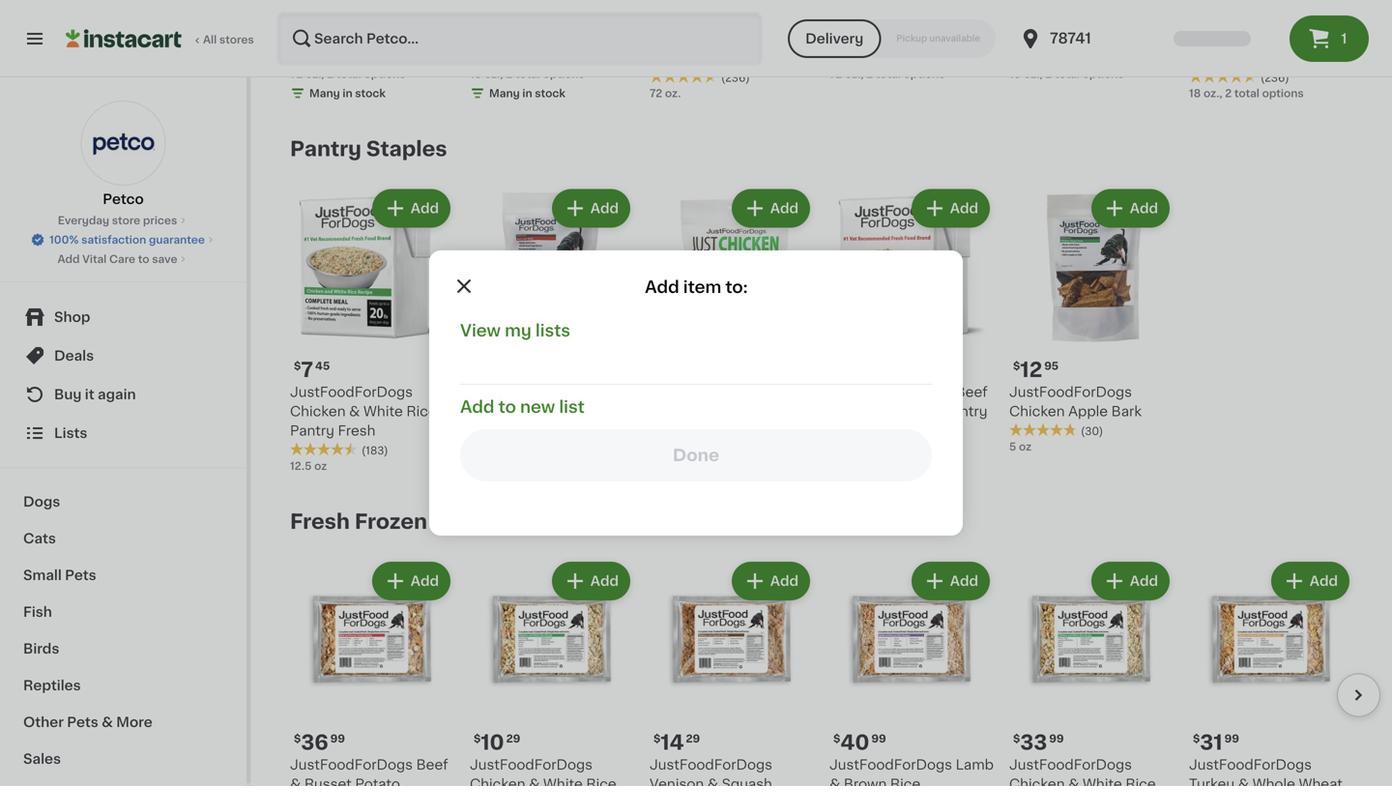 Task type: describe. For each thing, give the bounding box(es) containing it.
(480)
[[362, 53, 391, 64]]

5 oz
[[1010, 441, 1032, 452]]

my
[[505, 323, 532, 339]]

rice for 40
[[891, 777, 921, 786]]

$ 14 29
[[654, 732, 700, 753]]

delivery
[[806, 32, 864, 45]]

whole for 72 oz.
[[713, 32, 756, 45]]

$ 7 45
[[294, 360, 330, 380]]

pets for other
[[67, 716, 98, 729]]

total for white
[[515, 69, 541, 79]]

dogs link
[[12, 484, 235, 520]]

justfoodfordogs chicken & white rice for 10
[[470, 758, 617, 786]]

breast
[[1069, 32, 1113, 45]]

product group containing 12
[[1010, 185, 1174, 454]]

options for sweet
[[904, 69, 945, 79]]

buy it again
[[54, 388, 136, 401]]

beef inside justfoodfordogs beef & russet potato pantry fresh
[[956, 385, 988, 399]]

& inside justfoodfordogs fish & sweet potato
[[830, 32, 841, 45]]

2 for russet
[[327, 69, 334, 79]]

18 oz., 2 total options for treats
[[1010, 69, 1125, 79]]

(30)
[[1081, 426, 1104, 437]]

31
[[1201, 732, 1223, 753]]

sales
[[23, 752, 61, 766]]

it
[[85, 388, 94, 401]]

justfoodfordogs turkey & whole wheat macaroni for 72 oz.
[[650, 13, 804, 65]]

all
[[203, 34, 217, 45]]

& inside the justfoodfordogs venison & squash
[[708, 777, 719, 786]]

options for white
[[543, 69, 585, 79]]

$ 31 99
[[1193, 732, 1240, 753]]

(109)
[[721, 426, 749, 437]]

justfoodfordogs inside justfoodfordogs turkey & whole whea
[[1190, 758, 1312, 772]]

save
[[152, 254, 177, 265]]

reptiles
[[23, 679, 81, 692]]

add item to:
[[645, 279, 748, 295]]

beef inside item carousel region
[[416, 758, 448, 772]]

$7.95 element
[[830, 357, 994, 382]]

russet inside item carousel region
[[304, 777, 352, 786]]

many in stock for russet
[[309, 88, 386, 99]]

total for russet
[[336, 69, 361, 79]]

staples
[[366, 139, 447, 159]]

fish inside justfoodfordogs fish & sweet potato
[[956, 13, 984, 26]]

cats link
[[12, 520, 235, 557]]

stock for russet
[[355, 88, 386, 99]]

bark for liver
[[506, 405, 536, 418]]

72 oz.
[[650, 88, 681, 99]]

add button for 36
[[374, 564, 449, 598]]

treats
[[1116, 32, 1158, 45]]

justfoodfordogs venison & squash
[[650, 758, 773, 786]]

12.5 oz
[[290, 461, 327, 471]]

deals
[[54, 349, 94, 363]]

18 oz., 2 total options for white
[[470, 69, 585, 79]]

justfoodfordogs inside justfoodfordogs beef & russet potato pantry fresh
[[830, 385, 953, 399]]

view my lists
[[460, 323, 571, 339]]

72 oz., 2 total options for russet
[[290, 69, 406, 79]]

in for russet
[[343, 88, 353, 99]]

7
[[301, 360, 313, 380]]

72 oz., 2 total options for sweet
[[830, 69, 945, 79]]

add button for 12
[[1094, 191, 1168, 226]]

more
[[116, 716, 152, 729]]

justfoodfordogs beef & russet potato pantry fresh
[[830, 385, 988, 437]]

justfoodfordogs lamb & brown rice
[[830, 758, 994, 786]]

beef inside justfoodfordogs beef liver bark
[[596, 385, 628, 399]]

14
[[661, 732, 684, 753]]

wheat for 18 oz., 2 total options
[[1299, 32, 1343, 45]]

& inside justfoodfordogs lamb & brown rice
[[830, 777, 841, 786]]

other pets & more link
[[12, 704, 235, 741]]

product group containing 7
[[290, 185, 455, 474]]

guarantee
[[149, 235, 205, 245]]

white for 33
[[1083, 777, 1123, 786]]

95
[[1045, 361, 1059, 371]]

stock for white
[[535, 88, 566, 99]]

(236) for 18 oz., 2 total options
[[1261, 72, 1290, 83]]

buy it again link
[[12, 375, 235, 414]]

list_add_items dialog
[[429, 250, 963, 536]]

satisfaction
[[81, 235, 146, 245]]

10
[[481, 732, 504, 753]]

prices
[[143, 215, 177, 226]]

macaroni for oz.
[[650, 51, 713, 65]]

store
[[112, 215, 140, 226]]

justfoodfordogs turkey & whole whea
[[1190, 758, 1343, 786]]

oz., for justfoodfordogs beef & russet potato
[[305, 69, 324, 79]]

turkey for oz.,
[[1190, 32, 1235, 45]]

18 for justfoodfordogs chicken breast treats
[[1010, 69, 1022, 79]]

apple
[[1069, 405, 1108, 418]]

other pets & more
[[23, 716, 152, 729]]

cats
[[23, 532, 56, 545]]

lists
[[536, 323, 571, 339]]

shop
[[54, 310, 90, 324]]

1
[[1342, 32, 1348, 45]]

72 for justfoodfordogs fish & sweet potato
[[830, 69, 843, 79]]

potato inside justfoodfordogs beef & russet potato pantry fresh
[[895, 405, 940, 418]]

product group containing 10
[[470, 558, 634, 786]]

birds
[[23, 642, 59, 656]]

add vital care to save link
[[58, 251, 189, 267]]

$ for 40
[[834, 733, 841, 744]]

oz., for justfoodfordogs justchicken
[[660, 441, 678, 452]]

chicken for 10
[[470, 777, 526, 786]]

view
[[460, 323, 501, 339]]

add button for 33
[[1094, 564, 1168, 598]]

liver
[[470, 405, 503, 418]]

product group containing 36
[[290, 558, 455, 786]]

99 for 31
[[1225, 733, 1240, 744]]

chicken for 7
[[290, 405, 346, 418]]

$ for 33
[[1014, 733, 1021, 744]]

squash
[[722, 777, 773, 786]]

service type group
[[788, 19, 996, 58]]

vital
[[82, 254, 107, 265]]

many in stock for white
[[489, 88, 566, 99]]

0 vertical spatial pantry
[[290, 139, 362, 159]]

99 for 33
[[1050, 733, 1064, 744]]

reptiles link
[[12, 667, 235, 704]]

& inside justfoodfordogs beef & russet potato pantry fresh
[[830, 405, 841, 418]]

brown
[[844, 777, 887, 786]]

russet inside justfoodfordogs beef & russet potato pantry fresh
[[844, 405, 892, 418]]

view my lists link
[[460, 323, 571, 339]]

78741 button
[[1019, 12, 1135, 66]]

to:
[[726, 279, 748, 295]]

0 vertical spatial to
[[138, 254, 149, 265]]

$ 10 29
[[474, 732, 521, 753]]

options for treats
[[1083, 69, 1125, 79]]

100%
[[49, 235, 79, 245]]

72 for justfoodfordogs beef & russet potato
[[290, 69, 303, 79]]

justfoodfordogs turkey & whole wheat macaroni for 18 oz., 2 total options
[[1190, 13, 1343, 65]]

add button for 31
[[1274, 564, 1348, 598]]

justfoodfordogs fish & sweet potato
[[830, 13, 984, 45]]

40
[[841, 732, 870, 753]]

fish link
[[12, 594, 235, 631]]

lamb
[[956, 758, 994, 772]]

sweet
[[844, 32, 887, 45]]

78741
[[1050, 31, 1092, 45]]

justchicken
[[650, 405, 735, 418]]

total for sweet
[[876, 69, 901, 79]]

pets for small
[[65, 569, 96, 582]]

options for whole
[[1263, 88, 1304, 99]]

many for russet
[[309, 88, 340, 99]]

small pets link
[[12, 557, 235, 594]]

potato inside justfoodfordogs fish & sweet potato
[[890, 32, 935, 45]]

100% satisfaction guarantee
[[49, 235, 205, 245]]

list
[[559, 399, 585, 415]]

2 for treats
[[1046, 69, 1052, 79]]

add vital care to save
[[58, 254, 177, 265]]

18 for justfoodfordogs chicken & white rice
[[470, 69, 482, 79]]

bark for apple
[[1112, 405, 1142, 418]]

product group containing 14
[[650, 558, 814, 786]]

all stores link
[[66, 12, 255, 66]]



Task type: vqa. For each thing, say whether or not it's contained in the screenshot.


Task type: locate. For each thing, give the bounding box(es) containing it.
0 vertical spatial pets
[[65, 569, 96, 582]]

99 right the "33"
[[1050, 733, 1064, 744]]

justfoodfordogs chicken & white rice up (383)
[[470, 13, 617, 45]]

justfoodfordogs inside justfoodfordogs fish & sweet potato
[[830, 13, 953, 26]]

justfoodfordogs chicken breast treats
[[1010, 13, 1158, 45]]

fresh for russet
[[830, 424, 867, 437]]

29 right 10 at the bottom
[[506, 733, 521, 744]]

(383)
[[542, 53, 570, 64]]

macaroni
[[650, 51, 713, 65], [1190, 51, 1253, 65]]

sales link
[[12, 741, 235, 778]]

0 horizontal spatial wheat
[[760, 32, 804, 45]]

oz right 12.5
[[314, 461, 327, 471]]

pets right small
[[65, 569, 96, 582]]

bark right the liver
[[506, 405, 536, 418]]

turkey for oz.
[[650, 32, 696, 45]]

petco link
[[81, 101, 166, 209]]

18 oz., 2 total options
[[470, 69, 585, 79], [1010, 69, 1125, 79], [1190, 88, 1304, 99]]

★★★★★
[[290, 50, 358, 64], [290, 50, 358, 64], [470, 50, 538, 64], [470, 50, 538, 64], [830, 50, 898, 64], [830, 50, 898, 64], [650, 70, 718, 83], [650, 70, 718, 83], [1190, 70, 1257, 83], [1190, 70, 1257, 83], [470, 423, 538, 437], [470, 423, 538, 437], [650, 423, 718, 437], [650, 423, 718, 437], [1010, 423, 1077, 437], [1010, 423, 1077, 437], [290, 443, 358, 456], [290, 443, 358, 456]]

$ inside $ 36 99
[[294, 733, 301, 744]]

36
[[301, 732, 329, 753]]

total
[[336, 69, 361, 79], [515, 69, 541, 79], [876, 69, 901, 79], [1055, 69, 1080, 79], [1235, 88, 1260, 99], [690, 441, 716, 452]]

1 vertical spatial to
[[499, 399, 516, 415]]

& inside "justfoodfordogs chicken & white rice pantry fresh"
[[349, 405, 360, 418]]

stock down (383)
[[535, 88, 566, 99]]

$ inside $ 12 95
[[1014, 361, 1021, 371]]

1 vertical spatial justfoodfordogs beef & russet potato
[[290, 758, 448, 786]]

99 right 40
[[872, 733, 887, 744]]

options down (225)
[[904, 69, 945, 79]]

99 inside $ 36 99
[[330, 733, 345, 744]]

options down the (480)
[[364, 69, 406, 79]]

29 for 10
[[506, 733, 521, 744]]

fresh down $7.95 element
[[830, 424, 867, 437]]

add
[[411, 202, 439, 215], [591, 202, 619, 215], [771, 202, 799, 215], [950, 202, 979, 215], [1130, 202, 1159, 215], [58, 254, 80, 265], [645, 279, 680, 295], [460, 399, 495, 415], [411, 574, 439, 588], [591, 574, 619, 588], [771, 574, 799, 588], [950, 574, 979, 588], [1130, 574, 1159, 588], [1310, 574, 1339, 588]]

justfoodfordogs beef & russet potato down $ 36 99
[[290, 758, 448, 786]]

99 inside the $ 31 99
[[1225, 733, 1240, 744]]

oz., for justfoodfordogs turkey & whole wheat macaroni
[[1204, 88, 1223, 99]]

$ for 7
[[294, 361, 301, 371]]

1 vertical spatial pets
[[67, 716, 98, 729]]

1 macaroni from the left
[[650, 51, 713, 65]]

many in stock down (383)
[[489, 88, 566, 99]]

whole inside justfoodfordogs turkey & whole whea
[[1253, 777, 1296, 786]]

pantry for justfoodfordogs beef & russet potato pantry fresh
[[943, 405, 988, 418]]

5 down "justfoodfordogs chicken apple bark" in the right of the page
[[1010, 441, 1017, 452]]

18 for justfoodfordogs turkey & whole wheat macaroni
[[1190, 88, 1201, 99]]

to left new
[[499, 399, 516, 415]]

99 right 31
[[1225, 733, 1240, 744]]

99
[[330, 733, 345, 744], [872, 733, 887, 744], [1050, 733, 1064, 744], [1225, 733, 1240, 744]]

lists
[[54, 427, 87, 440]]

justfoodfordogs inside 'justfoodfordogs chicken breast treats'
[[1010, 13, 1133, 26]]

0 horizontal spatial in
[[343, 88, 353, 99]]

many in stock down the (480)
[[309, 88, 386, 99]]

russet right stores
[[304, 32, 352, 45]]

stock
[[355, 88, 386, 99], [535, 88, 566, 99]]

2 vertical spatial russet
[[304, 777, 352, 786]]

rice inside "justfoodfordogs chicken & white rice pantry fresh"
[[407, 405, 437, 418]]

pantry left staples
[[290, 139, 362, 159]]

whole
[[713, 32, 756, 45], [1253, 32, 1296, 45], [1253, 777, 1296, 786]]

99 for 40
[[872, 733, 887, 744]]

None search field
[[277, 12, 763, 66]]

0 vertical spatial oz
[[1019, 441, 1032, 452]]

1 horizontal spatial 18
[[1010, 69, 1022, 79]]

options down (109)
[[718, 441, 760, 452]]

1 horizontal spatial many
[[489, 88, 520, 99]]

petco
[[103, 192, 144, 206]]

stores
[[219, 34, 254, 45]]

chicken inside 'justfoodfordogs chicken breast treats'
[[1010, 32, 1065, 45]]

pantry
[[290, 139, 362, 159], [943, 405, 988, 418], [290, 424, 335, 437]]

2 for whole
[[1226, 88, 1232, 99]]

options down 1 button
[[1263, 88, 1304, 99]]

1 29 from the left
[[506, 733, 521, 744]]

29 inside $ 14 29
[[686, 733, 700, 744]]

product group containing 40
[[830, 558, 994, 786]]

$ for 12
[[1014, 361, 1021, 371]]

potato inside item carousel region
[[355, 777, 400, 786]]

2 (236) from the left
[[1261, 72, 1290, 83]]

2 for sweet
[[867, 69, 873, 79]]

1 vertical spatial pantry
[[943, 405, 988, 418]]

total for whole
[[1235, 88, 1260, 99]]

frozen
[[355, 511, 427, 532]]

0 vertical spatial justfoodfordogs beef & russet potato
[[290, 13, 448, 45]]

29
[[506, 733, 521, 744], [686, 733, 700, 744]]

to inside list_add_items dialog
[[499, 399, 516, 415]]

5 down justchicken
[[650, 441, 657, 452]]

stock down the (480)
[[355, 88, 386, 99]]

everyday
[[58, 215, 109, 226]]

options for russet
[[364, 69, 406, 79]]

all stores
[[203, 34, 254, 45]]

1 horizontal spatial 72 oz., 2 total options
[[830, 69, 945, 79]]

item carousel region
[[290, 550, 1381, 786]]

bark right the apple
[[1112, 405, 1142, 418]]

$ inside $ 7 45
[[294, 361, 301, 371]]

oz down "justfoodfordogs chicken apple bark" in the right of the page
[[1019, 441, 1032, 452]]

chicken inside "justfoodfordogs chicken & white rice pantry fresh"
[[290, 405, 346, 418]]

$ for 10
[[474, 733, 481, 744]]

chicken inside "justfoodfordogs chicken apple bark"
[[1010, 405, 1065, 418]]

1 horizontal spatial oz
[[1019, 441, 1032, 452]]

0 horizontal spatial 18 oz., 2 total options
[[470, 69, 585, 79]]

2 justfoodfordogs beef & russet potato from the top
[[290, 758, 448, 786]]

1 horizontal spatial 5
[[1010, 441, 1017, 452]]

everyday store prices link
[[58, 213, 189, 228]]

2 macaroni from the left
[[1190, 51, 1253, 65]]

lists link
[[12, 414, 235, 453]]

add button for 10
[[554, 564, 629, 598]]

2 29 from the left
[[686, 733, 700, 744]]

1 horizontal spatial wheat
[[1299, 32, 1343, 45]]

$ 36 99
[[294, 732, 345, 753]]

justfoodfordogs chicken & white rice pantry fresh
[[290, 385, 437, 437]]

rice for 33
[[1126, 777, 1156, 786]]

5
[[650, 441, 657, 452], [1010, 441, 1017, 452]]

pantry up 12.5 oz on the bottom of the page
[[290, 424, 335, 437]]

justfoodfordogs chicken & white rice down the $ 33 99
[[1010, 758, 1156, 786]]

1 vertical spatial russet
[[844, 405, 892, 418]]

99 right 36
[[330, 733, 345, 744]]

1 horizontal spatial 18 oz., 2 total options
[[1010, 69, 1125, 79]]

justfoodfordogs chicken apple bark
[[1010, 385, 1142, 418]]

0 horizontal spatial stock
[[355, 88, 386, 99]]

29 for 14
[[686, 733, 700, 744]]

item
[[684, 279, 722, 295]]

wheat for 72 oz.
[[760, 32, 804, 45]]

fresh inside justfoodfordogs beef & russet potato pantry fresh
[[830, 424, 867, 437]]

2 in from the left
[[523, 88, 533, 99]]

turkey inside justfoodfordogs turkey & whole whea
[[1190, 777, 1235, 786]]

0 horizontal spatial oz
[[314, 461, 327, 471]]

birds link
[[12, 631, 235, 667]]

12
[[1021, 360, 1043, 380]]

again
[[98, 388, 136, 401]]

0 horizontal spatial 5
[[650, 441, 657, 452]]

(183)
[[362, 445, 388, 456]]

1 horizontal spatial many in stock
[[489, 88, 566, 99]]

potato
[[355, 32, 400, 45], [890, 32, 935, 45], [895, 405, 940, 418], [355, 777, 400, 786]]

add button
[[374, 191, 449, 226], [554, 191, 629, 226], [734, 191, 809, 226], [914, 191, 988, 226], [1094, 191, 1168, 226], [374, 564, 449, 598], [554, 564, 629, 598], [734, 564, 809, 598], [914, 564, 988, 598], [1094, 564, 1168, 598], [1274, 564, 1348, 598]]

72 for justfoodfordogs turkey & whole wheat macaroni
[[650, 88, 663, 99]]

bark
[[506, 405, 536, 418], [1112, 405, 1142, 418]]

0 horizontal spatial (236)
[[721, 72, 750, 83]]

4 99 from the left
[[1225, 733, 1240, 744]]

0 horizontal spatial 72 oz., 2 total options
[[290, 69, 406, 79]]

oz for 12
[[1019, 441, 1032, 452]]

1 many in stock from the left
[[309, 88, 386, 99]]

fresh for white
[[338, 424, 376, 437]]

0 horizontal spatial justfoodfordogs turkey & whole wheat macaroni
[[650, 13, 804, 65]]

1 horizontal spatial stock
[[535, 88, 566, 99]]

2 wheat from the left
[[1299, 32, 1343, 45]]

care
[[109, 254, 135, 265]]

add button for 7
[[374, 191, 449, 226]]

2 bark from the left
[[1112, 405, 1142, 418]]

justfoodfordogs beef & russet potato
[[290, 13, 448, 45], [290, 758, 448, 786]]

(225)
[[901, 53, 930, 64]]

(236)
[[721, 72, 750, 83], [1261, 72, 1290, 83]]

justfoodfordogs justchicken
[[650, 385, 773, 418]]

0 horizontal spatial many in stock
[[309, 88, 386, 99]]

0 vertical spatial russet
[[304, 32, 352, 45]]

oz., for justfoodfordogs chicken & white rice
[[485, 69, 503, 79]]

1 horizontal spatial in
[[523, 88, 533, 99]]

0 horizontal spatial bark
[[506, 405, 536, 418]]

2 horizontal spatial 72
[[830, 69, 843, 79]]

99 for 36
[[330, 733, 345, 744]]

bark inside justfoodfordogs beef liver bark
[[506, 405, 536, 418]]

$ for 36
[[294, 733, 301, 744]]

$ for 31
[[1193, 733, 1201, 744]]

macaroni for oz.,
[[1190, 51, 1253, 65]]

1 in from the left
[[343, 88, 353, 99]]

justfoodfordogs inside "justfoodfordogs chicken apple bark"
[[1010, 385, 1133, 399]]

$ 33 99
[[1014, 732, 1064, 753]]

1 stock from the left
[[355, 88, 386, 99]]

1 99 from the left
[[330, 733, 345, 744]]

pantry inside "justfoodfordogs chicken & white rice pantry fresh"
[[290, 424, 335, 437]]

pantry down $7.95 element
[[943, 405, 988, 418]]

justfoodfordogs turkey & whole wheat macaroni
[[650, 13, 804, 65], [1190, 13, 1343, 65]]

2 many from the left
[[489, 88, 520, 99]]

small
[[23, 569, 62, 582]]

pets right other at the bottom of the page
[[67, 716, 98, 729]]

add to new list
[[460, 399, 585, 415]]

justfoodfordogs chicken & white rice down $ 10 29
[[470, 758, 617, 786]]

1 5 from the left
[[650, 441, 657, 452]]

1 vertical spatial fish
[[23, 605, 52, 619]]

oz., for justfoodfordogs chicken breast treats
[[1024, 69, 1043, 79]]

$ for 14
[[654, 733, 661, 744]]

2 many in stock from the left
[[489, 88, 566, 99]]

white
[[543, 32, 583, 45], [364, 405, 403, 418], [543, 777, 583, 786], [1083, 777, 1123, 786]]

99 inside $ 40 99
[[872, 733, 887, 744]]

0 vertical spatial fish
[[956, 13, 984, 26]]

1 many from the left
[[309, 88, 340, 99]]

turkey right treats
[[1190, 32, 1235, 45]]

0 horizontal spatial macaroni
[[650, 51, 713, 65]]

29 inside $ 10 29
[[506, 733, 521, 744]]

18 oz., 2 total options for whole
[[1190, 88, 1304, 99]]

white for 7
[[364, 405, 403, 418]]

5 for 5 oz., 2 total options
[[650, 441, 657, 452]]

1 72 oz., 2 total options from the left
[[290, 69, 406, 79]]

1 bark from the left
[[506, 405, 536, 418]]

1 vertical spatial oz
[[314, 461, 327, 471]]

1 justfoodfordogs turkey & whole wheat macaroni from the left
[[650, 13, 804, 65]]

5 for 5 oz
[[1010, 441, 1017, 452]]

$ inside $ 10 29
[[474, 733, 481, 744]]

& inside justfoodfordogs turkey & whole whea
[[1239, 777, 1250, 786]]

2 72 oz., 2 total options from the left
[[830, 69, 945, 79]]

product group
[[290, 185, 455, 474], [470, 185, 634, 454], [650, 185, 814, 454], [830, 185, 994, 474], [1010, 185, 1174, 454], [290, 558, 455, 786], [470, 558, 634, 786], [650, 558, 814, 786], [830, 558, 994, 786], [1010, 558, 1174, 786], [1190, 558, 1354, 786]]

0 horizontal spatial 29
[[506, 733, 521, 744]]

2 stock from the left
[[535, 88, 566, 99]]

72 oz., 2 total options down (225)
[[830, 69, 945, 79]]

0 horizontal spatial 18
[[470, 69, 482, 79]]

0 horizontal spatial 72
[[290, 69, 303, 79]]

justfoodfordogs beef & russet potato pantry fresh button
[[830, 185, 994, 474]]

12.5
[[290, 461, 312, 471]]

justfoodfordogs beef & russet potato up the (480)
[[290, 13, 448, 45]]

72 oz., 2 total options down the (480)
[[290, 69, 406, 79]]

justfoodfordogs beef liver bark
[[470, 385, 628, 418]]

oz
[[1019, 441, 1032, 452], [314, 461, 327, 471]]

1 wheat from the left
[[760, 32, 804, 45]]

to left save
[[138, 254, 149, 265]]

product group containing 31
[[1190, 558, 1354, 786]]

justfoodfordogs inside justfoodfordogs beef liver bark
[[470, 385, 593, 399]]

instacart logo image
[[66, 27, 182, 50]]

many
[[309, 88, 340, 99], [489, 88, 520, 99]]

1 horizontal spatial fish
[[956, 13, 984, 26]]

pets inside "other pets & more" link
[[67, 716, 98, 729]]

rice for 10
[[586, 777, 617, 786]]

(33)
[[542, 426, 563, 437]]

white inside "justfoodfordogs chicken & white rice pantry fresh"
[[364, 405, 403, 418]]

3 99 from the left
[[1050, 733, 1064, 744]]

add button for 14
[[734, 564, 809, 598]]

fresh up (183)
[[338, 424, 376, 437]]

whole for 18 oz., 2 total options
[[1253, 32, 1296, 45]]

$ inside $ 40 99
[[834, 733, 841, 744]]

justfoodfordogs beef & russet potato inside item carousel region
[[290, 758, 448, 786]]

rice for 7
[[407, 405, 437, 418]]

1 button
[[1290, 15, 1369, 62]]

1 horizontal spatial justfoodfordogs turkey & whole wheat macaroni
[[1190, 13, 1343, 65]]

chicken for 33
[[1010, 777, 1065, 786]]

options down breast
[[1083, 69, 1125, 79]]

fresh inside "justfoodfordogs chicken & white rice pantry fresh"
[[338, 424, 376, 437]]

72
[[290, 69, 303, 79], [830, 69, 843, 79], [650, 88, 663, 99]]

add button for 40
[[914, 564, 988, 598]]

99 inside the $ 33 99
[[1050, 733, 1064, 744]]

29 right 14 in the bottom left of the page
[[686, 733, 700, 744]]

turkey up oz.
[[650, 32, 696, 45]]

2 5 from the left
[[1010, 441, 1017, 452]]

2 horizontal spatial 18
[[1190, 88, 1201, 99]]

justfoodfordogs inside "justfoodfordogs chicken & white rice pantry fresh"
[[290, 385, 413, 399]]

options down (383)
[[543, 69, 585, 79]]

0 horizontal spatial fish
[[23, 605, 52, 619]]

chicken for 12
[[1010, 405, 1065, 418]]

pets inside small pets link
[[65, 569, 96, 582]]

justfoodfordogs chicken & white rice
[[470, 13, 617, 45], [470, 758, 617, 786], [1010, 758, 1156, 786]]

pantry for justfoodfordogs chicken & white rice pantry fresh
[[290, 424, 335, 437]]

$ inside $ 14 29
[[654, 733, 661, 744]]

fresh down 12.5 oz on the bottom of the page
[[290, 511, 350, 532]]

pantry staples
[[290, 139, 447, 159]]

turkey down 31
[[1190, 777, 1235, 786]]

product group containing 33
[[1010, 558, 1174, 786]]

1 justfoodfordogs beef & russet potato from the top
[[290, 13, 448, 45]]

russet down $7.95 element
[[844, 405, 892, 418]]

justfoodfordogs inside justfoodfordogs lamb & brown rice
[[830, 758, 953, 772]]

1 horizontal spatial 72
[[650, 88, 663, 99]]

pets
[[65, 569, 96, 582], [67, 716, 98, 729]]

0 horizontal spatial to
[[138, 254, 149, 265]]

1 (236) from the left
[[721, 72, 750, 83]]

2 99 from the left
[[872, 733, 887, 744]]

rice inside justfoodfordogs lamb & brown rice
[[891, 777, 921, 786]]

oz., for justfoodfordogs fish & sweet potato
[[845, 69, 864, 79]]

oz.
[[665, 88, 681, 99]]

wheat
[[760, 32, 804, 45], [1299, 32, 1343, 45]]

fresh frozen
[[290, 511, 427, 532]]

$ inside the $ 33 99
[[1014, 733, 1021, 744]]

$ inside the $ 31 99
[[1193, 733, 1201, 744]]

russet
[[304, 32, 352, 45], [844, 405, 892, 418], [304, 777, 352, 786]]

(236) for 72 oz.
[[721, 72, 750, 83]]

many for white
[[489, 88, 520, 99]]

2 for white
[[506, 69, 513, 79]]

1 horizontal spatial (236)
[[1261, 72, 1290, 83]]

2 vertical spatial pantry
[[290, 424, 335, 437]]

$ 12 95
[[1014, 360, 1059, 380]]

white for 10
[[543, 777, 583, 786]]

1 horizontal spatial macaroni
[[1190, 51, 1253, 65]]

other
[[23, 716, 64, 729]]

in for white
[[523, 88, 533, 99]]

1 horizontal spatial 29
[[686, 733, 700, 744]]

2 justfoodfordogs turkey & whole wheat macaroni from the left
[[1190, 13, 1343, 65]]

oz for 7
[[314, 461, 327, 471]]

justfoodfordogs chicken & white rice for 33
[[1010, 758, 1156, 786]]

everyday store prices
[[58, 215, 177, 226]]

petco logo image
[[81, 101, 166, 186]]

2 horizontal spatial 18 oz., 2 total options
[[1190, 88, 1304, 99]]

total for treats
[[1055, 69, 1080, 79]]

0 horizontal spatial many
[[309, 88, 340, 99]]

45
[[315, 361, 330, 371]]

oz.,
[[305, 69, 324, 79], [485, 69, 503, 79], [845, 69, 864, 79], [1024, 69, 1043, 79], [1204, 88, 1223, 99], [660, 441, 678, 452]]

1 horizontal spatial to
[[499, 399, 516, 415]]

bark inside "justfoodfordogs chicken apple bark"
[[1112, 405, 1142, 418]]

pantry inside justfoodfordogs beef & russet potato pantry fresh
[[943, 405, 988, 418]]

1 horizontal spatial bark
[[1112, 405, 1142, 418]]

russet down $ 36 99
[[304, 777, 352, 786]]



